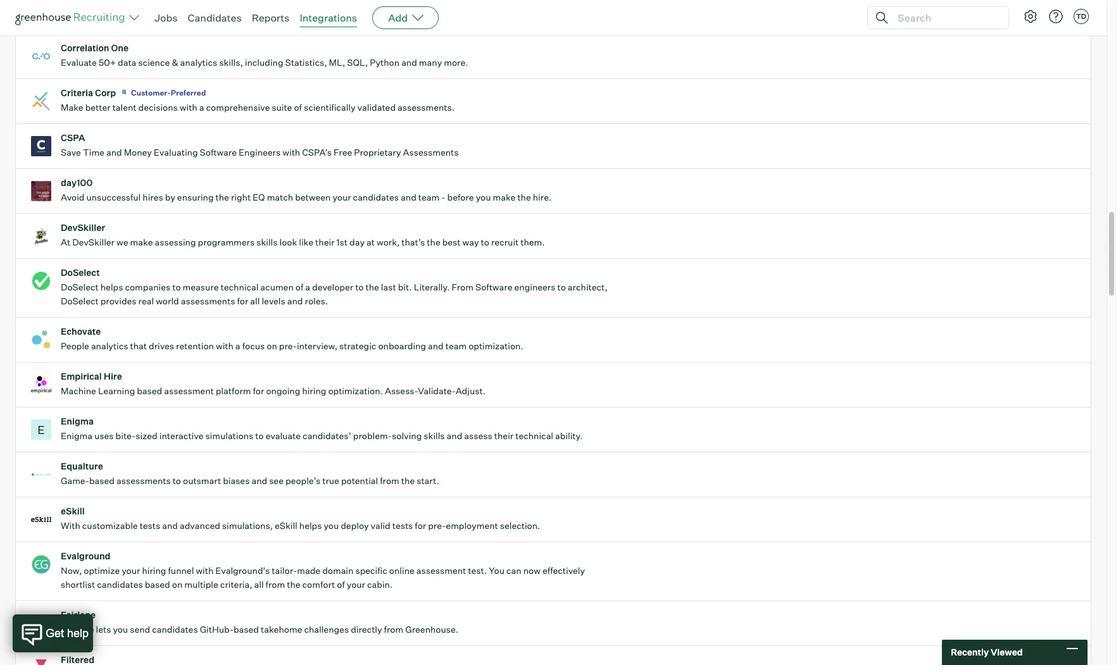 Task type: describe. For each thing, give the bounding box(es) containing it.
better
[[85, 102, 111, 113]]

day
[[350, 237, 365, 248]]

on inside echovate people analytics that drives retention with a focus on pre-interview, strategic onboarding and team optimization.
[[267, 341, 277, 352]]

assessments inside doselect doselect helps companies to measure technical acumen of a developer to the last  bit. literally. from software engineers to architect, doselect provides real  world assessments for all levels and roles.
[[181, 296, 235, 307]]

candidates inside evalground now, optimize your hiring funnel with evalground's tailor-made domain specific online assessment test. you can now effectively shortlist candidates based on multiple criteria, all from the comfort of your cabin.
[[97, 580, 143, 590]]

preferred
[[171, 88, 206, 98]]

to inside equalture game-based assessments to outsmart biases and see people's true potential from the start.
[[173, 476, 181, 486]]

hiring inside evalground now, optimize your hiring funnel with evalground's tailor-made domain specific online assessment test. you can now effectively shortlist candidates based on multiple criteria, all from the comfort of your cabin.
[[142, 566, 166, 576]]

and inside correlation one evaluate 50+ data science & analytics skills, including statistics, ml, sql, python and many more.
[[402, 57, 417, 68]]

software inside doselect doselect helps companies to measure technical acumen of a developer to the last  bit. literally. from software engineers to architect, doselect provides real  world assessments for all levels and roles.
[[476, 282, 513, 293]]

validate-
[[418, 386, 456, 397]]

valid
[[371, 521, 391, 531]]

bit.
[[398, 282, 412, 293]]

roles.
[[305, 296, 328, 307]]

criteria,
[[220, 580, 252, 590]]

team inside day100 avoid unsuccessful hires by ensuring the right eq match between your candidates and team - before you make the hire.
[[418, 192, 440, 203]]

machine
[[61, 386, 96, 397]]

with inside evalground now, optimize your hiring funnel with evalground's tailor-made domain specific online assessment test. you can now effectively shortlist candidates based on multiple criteria, all from the comfort of your cabin.
[[196, 566, 214, 576]]

tailor-
[[272, 566, 297, 576]]

at
[[61, 237, 70, 248]]

candidates'
[[303, 431, 351, 441]]

with
[[61, 521, 80, 531]]

the left right
[[216, 192, 229, 203]]

optimization. inside echovate people analytics that drives retention with a focus on pre-interview, strategic onboarding and team optimization.
[[469, 341, 524, 352]]

between
[[295, 192, 331, 203]]

candidates link
[[188, 11, 242, 24]]

make
[[61, 102, 83, 113]]

ability.
[[555, 431, 583, 441]]

to left architect,
[[558, 282, 566, 293]]

Search text field
[[895, 9, 997, 27]]

uses
[[94, 431, 114, 441]]

ability
[[329, 12, 354, 23]]

their inside the devskiller at devskiller we make assessing programmers skills look like their 1st day at work, that's the best way to recruit them.
[[315, 237, 335, 248]]

shortlist
[[61, 580, 95, 590]]

make inside day100 avoid unsuccessful hires by ensuring the right eq match between your candidates and team - before you make the hire.
[[493, 192, 516, 203]]

td button
[[1071, 6, 1092, 27]]

1 enigma from the top
[[61, 416, 94, 427]]

integrations link
[[300, 11, 357, 24]]

td button
[[1074, 9, 1089, 24]]

avoid
[[61, 192, 84, 203]]

the inside the devskiller at devskiller we make assessing programmers skills look like their 1st day at work, that's the best way to recruit them.
[[427, 237, 441, 248]]

equalture game-based assessments to outsmart biases and see people's true potential from the start.
[[61, 461, 439, 486]]

from inside fairlane fairlane lets you send candidates github-based takehome challenges directly from greenhouse.
[[384, 624, 403, 635]]

engineers
[[239, 147, 281, 158]]

with inside echovate people analytics that drives retention with a focus on pre-interview, strategic onboarding and team optimization.
[[216, 341, 234, 352]]

0 vertical spatial devskiller
[[61, 222, 105, 233]]

to up the world
[[172, 282, 181, 293]]

td
[[1076, 12, 1087, 21]]

suite
[[272, 102, 292, 113]]

3 doselect from the top
[[61, 296, 99, 307]]

of for a
[[296, 282, 304, 293]]

and inside equalture game-based assessments to outsmart biases and see people's true potential from the start.
[[252, 476, 267, 486]]

sql,
[[347, 57, 368, 68]]

money
[[124, 147, 152, 158]]

1 vertical spatial devskiller
[[72, 237, 115, 248]]

simulations,
[[222, 521, 273, 531]]

you inside fairlane fairlane lets you send candidates github-based takehome challenges directly from greenhouse.
[[113, 624, 128, 635]]

eskill with customizable tests and advanced simulations, eskill helps you deploy valid tests for pre-employment selection.
[[61, 506, 540, 531]]

potential
[[341, 476, 378, 486]]

codu.ai helps you in spotting good developers in evaluating their ability to write clean code.
[[61, 12, 436, 23]]

now
[[524, 566, 541, 576]]

skills inside the devskiller at devskiller we make assessing programmers skills look like their 1st day at work, that's the best way to recruit them.
[[257, 237, 278, 248]]

employment
[[446, 521, 498, 531]]

many
[[419, 57, 442, 68]]

on inside evalground now, optimize your hiring funnel with evalground's tailor-made domain specific online assessment test. you can now effectively shortlist candidates based on multiple criteria, all from the comfort of your cabin.
[[172, 580, 183, 590]]

provides
[[101, 296, 136, 307]]

for inside empirical hire machine learning based assessment platform for ongoing hiring optimization. assess-validate-adjust.
[[253, 386, 264, 397]]

takehome
[[261, 624, 302, 635]]

the inside equalture game-based assessments to outsmart biases and see people's true potential from the start.
[[401, 476, 415, 486]]

assessments.
[[398, 102, 455, 113]]

-
[[441, 192, 445, 203]]

evaluating
[[154, 147, 198, 158]]

you inside "eskill with customizable tests and advanced simulations, eskill helps you deploy valid tests for pre-employment selection."
[[324, 521, 339, 531]]

to inside enigma enigma uses bite-sized interactive simulations to evaluate candidates' problem-solving skills and assess their technical ability.
[[255, 431, 264, 441]]

their inside the codu.ai helps you in spotting good developers in evaluating their ability to write clean code. link
[[308, 12, 327, 23]]

we
[[117, 237, 128, 248]]

based inside fairlane fairlane lets you send candidates github-based takehome challenges directly from greenhouse.
[[234, 624, 259, 635]]

&
[[172, 57, 178, 68]]

0 vertical spatial eskill
[[61, 506, 85, 517]]

selection.
[[500, 521, 540, 531]]

sized
[[136, 431, 157, 441]]

1 vertical spatial your
[[122, 566, 140, 576]]

all inside doselect doselect helps companies to measure technical acumen of a developer to the last  bit. literally. from software engineers to architect, doselect provides real  world assessments for all levels and roles.
[[250, 296, 260, 307]]

real
[[138, 296, 154, 307]]

people
[[61, 341, 89, 352]]

e
[[38, 423, 45, 437]]

the inside evalground now, optimize your hiring funnel with evalground's tailor-made domain specific online assessment test. you can now effectively shortlist candidates based on multiple criteria, all from the comfort of your cabin.
[[287, 580, 300, 590]]

0 vertical spatial helps
[[95, 12, 117, 23]]

acumen
[[260, 282, 294, 293]]

and inside "eskill with customizable tests and advanced simulations, eskill helps you deploy valid tests for pre-employment selection."
[[162, 521, 178, 531]]

devskiller at devskiller we make assessing programmers skills look like their 1st day at work, that's the best way to recruit them.
[[61, 222, 545, 248]]

with inside "cspa save time and money evaluating software engineers with cspa's free proprietary assessments"
[[283, 147, 300, 158]]

evaluating
[[263, 12, 306, 23]]

levels
[[262, 296, 285, 307]]

helps inside "eskill with customizable tests and advanced simulations, eskill helps you deploy valid tests for pre-employment selection."
[[299, 521, 322, 531]]

start.
[[417, 476, 439, 486]]

to inside the devskiller at devskiller we make assessing programmers skills look like their 1st day at work, that's the best way to recruit them.
[[481, 237, 489, 248]]

architect,
[[568, 282, 608, 293]]

assessment inside evalground now, optimize your hiring funnel with evalground's tailor-made domain specific online assessment test. you can now effectively shortlist candidates based on multiple criteria, all from the comfort of your cabin.
[[417, 566, 466, 576]]

solving
[[392, 431, 422, 441]]

time
[[83, 147, 104, 158]]

1 horizontal spatial eskill
[[275, 521, 297, 531]]

codu.ai helps you in spotting good developers in evaluating their ability to write clean code. link
[[16, 0, 1091, 34]]

2 doselect from the top
[[61, 282, 99, 293]]

2 vertical spatial your
[[347, 580, 365, 590]]

customer-
[[131, 88, 171, 98]]

last
[[381, 282, 396, 293]]

customer-preferred
[[131, 88, 206, 98]]

technical inside doselect doselect helps companies to measure technical acumen of a developer to the last  bit. literally. from software engineers to architect, doselect provides real  world assessments for all levels and roles.
[[221, 282, 259, 293]]

science
[[138, 57, 170, 68]]

hiring inside empirical hire machine learning based assessment platform for ongoing hiring optimization. assess-validate-adjust.
[[302, 386, 326, 397]]

simulations
[[205, 431, 253, 441]]

the left the "hire." on the top left of the page
[[518, 192, 531, 203]]

evaluate
[[266, 431, 301, 441]]

clean
[[389, 12, 411, 23]]

problem-
[[353, 431, 392, 441]]

evaluate
[[61, 57, 97, 68]]

reports link
[[252, 11, 290, 24]]

lets
[[96, 624, 111, 635]]

2 in from the left
[[253, 12, 261, 23]]

codu.ai
[[61, 12, 93, 23]]

adjust.
[[456, 386, 486, 397]]

software inside "cspa save time and money evaluating software engineers with cspa's free proprietary assessments"
[[200, 147, 237, 158]]

cspa's
[[302, 147, 332, 158]]

reports
[[252, 11, 290, 24]]

candidates
[[188, 11, 242, 24]]

python
[[370, 57, 400, 68]]

1st
[[337, 237, 348, 248]]

based inside empirical hire machine learning based assessment platform for ongoing hiring optimization. assess-validate-adjust.
[[137, 386, 162, 397]]

directly
[[351, 624, 382, 635]]

drives
[[149, 341, 174, 352]]

validated
[[357, 102, 396, 113]]

for inside doselect doselect helps companies to measure technical acumen of a developer to the last  bit. literally. from software engineers to architect, doselect provides real  world assessments for all levels and roles.
[[237, 296, 248, 307]]

day100
[[61, 177, 93, 188]]

statistics,
[[285, 57, 327, 68]]



Task type: vqa. For each thing, say whether or not it's contained in the screenshot.
right Create goal
no



Task type: locate. For each thing, give the bounding box(es) containing it.
and left -
[[401, 192, 417, 203]]

game-
[[61, 476, 89, 486]]

1 horizontal spatial a
[[235, 341, 240, 352]]

based left "takehome" on the left bottom
[[234, 624, 259, 635]]

for left 'levels'
[[237, 296, 248, 307]]

and left see
[[252, 476, 267, 486]]

based right learning
[[137, 386, 162, 397]]

outsmart
[[183, 476, 221, 486]]

corp
[[95, 88, 116, 98]]

0 vertical spatial assessment
[[164, 386, 214, 397]]

eq
[[253, 192, 265, 203]]

1 vertical spatial their
[[315, 237, 335, 248]]

candidates down proprietary
[[353, 192, 399, 203]]

with left cspa's
[[283, 147, 300, 158]]

hiring left funnel
[[142, 566, 166, 576]]

based
[[137, 386, 162, 397], [89, 476, 115, 486], [145, 580, 170, 590], [234, 624, 259, 635]]

can
[[507, 566, 522, 576]]

2 horizontal spatial for
[[415, 521, 426, 531]]

in left spotting
[[136, 12, 144, 23]]

1 vertical spatial fairlane
[[61, 624, 94, 635]]

pre- inside "eskill with customizable tests and advanced simulations, eskill helps you deploy valid tests for pre-employment selection."
[[428, 521, 446, 531]]

and right onboarding
[[428, 341, 444, 352]]

0 vertical spatial team
[[418, 192, 440, 203]]

skills right solving
[[424, 431, 445, 441]]

optimization. down strategic
[[328, 386, 383, 397]]

1 vertical spatial a
[[305, 282, 310, 293]]

now,
[[61, 566, 82, 576]]

analytics inside echovate people analytics that drives retention with a focus on pre-interview, strategic onboarding and team optimization.
[[91, 341, 128, 352]]

with up multiple
[[196, 566, 214, 576]]

eskill right simulations,
[[275, 521, 297, 531]]

0 horizontal spatial a
[[199, 102, 204, 113]]

jobs link
[[155, 11, 178, 24]]

0 vertical spatial candidates
[[353, 192, 399, 203]]

2 vertical spatial their
[[494, 431, 514, 441]]

0 vertical spatial of
[[294, 102, 302, 113]]

from down tailor-
[[266, 580, 285, 590]]

2 vertical spatial candidates
[[152, 624, 198, 635]]

fairlane left lets
[[61, 624, 94, 635]]

technical
[[221, 282, 259, 293], [516, 431, 553, 441]]

assessment inside empirical hire machine learning based assessment platform for ongoing hiring optimization. assess-validate-adjust.
[[164, 386, 214, 397]]

assessments down sized
[[116, 476, 171, 486]]

the inside doselect doselect helps companies to measure technical acumen of a developer to the last  bit. literally. from software engineers to architect, doselect provides real  world assessments for all levels and roles.
[[366, 282, 379, 293]]

configure image
[[1023, 9, 1038, 24]]

1 horizontal spatial tests
[[392, 521, 413, 531]]

and left assess
[[447, 431, 462, 441]]

1 vertical spatial helps
[[101, 282, 123, 293]]

1 vertical spatial assessments
[[116, 476, 171, 486]]

a inside doselect doselect helps companies to measure technical acumen of a developer to the last  bit. literally. from software engineers to architect, doselect provides real  world assessments for all levels and roles.
[[305, 282, 310, 293]]

way
[[463, 237, 479, 248]]

based down funnel
[[145, 580, 170, 590]]

effectively
[[543, 566, 585, 576]]

assessing
[[155, 237, 196, 248]]

1 horizontal spatial software
[[476, 282, 513, 293]]

your down specific at left
[[347, 580, 365, 590]]

interview,
[[297, 341, 338, 352]]

comfort
[[302, 580, 335, 590]]

2 horizontal spatial a
[[305, 282, 310, 293]]

2 vertical spatial of
[[337, 580, 345, 590]]

0 vertical spatial from
[[380, 476, 399, 486]]

scientifically
[[304, 102, 356, 113]]

proprietary
[[354, 147, 401, 158]]

to right way in the top left of the page
[[481, 237, 489, 248]]

1 vertical spatial candidates
[[97, 580, 143, 590]]

1 fairlane from the top
[[61, 610, 96, 621]]

helps right 'codu.ai'
[[95, 12, 117, 23]]

pre- inside echovate people analytics that drives retention with a focus on pre-interview, strategic onboarding and team optimization.
[[279, 341, 297, 352]]

and left 'many'
[[402, 57, 417, 68]]

for
[[237, 296, 248, 307], [253, 386, 264, 397], [415, 521, 426, 531]]

skills
[[257, 237, 278, 248], [424, 431, 445, 441]]

software right from
[[476, 282, 513, 293]]

0 horizontal spatial tests
[[140, 521, 160, 531]]

you right before
[[476, 192, 491, 203]]

look
[[280, 237, 297, 248]]

and inside enigma enigma uses bite-sized interactive simulations to evaluate candidates' problem-solving skills and assess their technical ability.
[[447, 431, 462, 441]]

best
[[442, 237, 461, 248]]

assessments inside equalture game-based assessments to outsmart biases and see people's true potential from the start.
[[116, 476, 171, 486]]

to
[[356, 12, 365, 23], [481, 237, 489, 248], [172, 282, 181, 293], [355, 282, 364, 293], [558, 282, 566, 293], [255, 431, 264, 441], [173, 476, 181, 486]]

helps up provides
[[101, 282, 123, 293]]

0 horizontal spatial candidates
[[97, 580, 143, 590]]

0 horizontal spatial pre-
[[279, 341, 297, 352]]

tests right customizable
[[140, 521, 160, 531]]

1 vertical spatial make
[[130, 237, 153, 248]]

for right the valid
[[415, 521, 426, 531]]

right
[[231, 192, 251, 203]]

1 horizontal spatial make
[[493, 192, 516, 203]]

1 vertical spatial for
[[253, 386, 264, 397]]

0 vertical spatial make
[[493, 192, 516, 203]]

focus
[[242, 341, 265, 352]]

and
[[402, 57, 417, 68], [106, 147, 122, 158], [401, 192, 417, 203], [287, 296, 303, 307], [428, 341, 444, 352], [447, 431, 462, 441], [252, 476, 267, 486], [162, 521, 178, 531]]

and inside day100 avoid unsuccessful hires by ensuring the right eq match between your candidates and team - before you make the hire.
[[401, 192, 417, 203]]

analytics inside correlation one evaluate 50+ data science & analytics skills, including statistics, ml, sql, python and many more.
[[180, 57, 217, 68]]

challenges
[[304, 624, 349, 635]]

0 horizontal spatial software
[[200, 147, 237, 158]]

helps left deploy
[[299, 521, 322, 531]]

on
[[267, 341, 277, 352], [172, 580, 183, 590]]

of for scientifically
[[294, 102, 302, 113]]

from inside evalground now, optimize your hiring funnel with evalground's tailor-made domain specific online assessment test. you can now effectively shortlist candidates based on multiple criteria, all from the comfort of your cabin.
[[266, 580, 285, 590]]

the down tailor-
[[287, 580, 300, 590]]

1 vertical spatial eskill
[[275, 521, 297, 531]]

make left the "hire." on the top left of the page
[[493, 192, 516, 203]]

recently
[[951, 647, 989, 658]]

1 horizontal spatial for
[[253, 386, 264, 397]]

and right time
[[106, 147, 122, 158]]

interactive
[[159, 431, 203, 441]]

in
[[136, 12, 144, 23], [253, 12, 261, 23]]

1 vertical spatial assessment
[[417, 566, 466, 576]]

2 vertical spatial for
[[415, 521, 426, 531]]

fairlane
[[61, 610, 96, 621], [61, 624, 94, 635]]

0 horizontal spatial skills
[[257, 237, 278, 248]]

team up adjust.
[[446, 341, 467, 352]]

1 vertical spatial pre-
[[428, 521, 446, 531]]

one
[[111, 43, 129, 53]]

0 horizontal spatial in
[[136, 12, 144, 23]]

a left 'focus'
[[235, 341, 240, 352]]

0 horizontal spatial team
[[418, 192, 440, 203]]

your inside day100 avoid unsuccessful hires by ensuring the right eq match between your candidates and team - before you make the hire.
[[333, 192, 351, 203]]

ml,
[[329, 57, 345, 68]]

with left 'focus'
[[216, 341, 234, 352]]

pre- down 'start.'
[[428, 521, 446, 531]]

1 vertical spatial analytics
[[91, 341, 128, 352]]

team left -
[[418, 192, 440, 203]]

you up one
[[119, 12, 134, 23]]

software left "engineers"
[[200, 147, 237, 158]]

fairlane fairlane lets you send candidates github-based takehome challenges directly from greenhouse.
[[61, 610, 459, 635]]

from right potential
[[380, 476, 399, 486]]

from inside equalture game-based assessments to outsmart biases and see people's true potential from the start.
[[380, 476, 399, 486]]

your right the between
[[333, 192, 351, 203]]

2 enigma from the top
[[61, 431, 92, 441]]

0 horizontal spatial assessment
[[164, 386, 214, 397]]

evalground's
[[215, 566, 270, 576]]

empirical hire machine learning based assessment platform for ongoing hiring optimization. assess-validate-adjust.
[[61, 371, 486, 397]]

0 vertical spatial a
[[199, 102, 204, 113]]

doselect doselect helps companies to measure technical acumen of a developer to the last  bit. literally. from software engineers to architect, doselect provides real  world assessments for all levels and roles.
[[61, 267, 608, 307]]

0 horizontal spatial make
[[130, 237, 153, 248]]

a down preferred
[[199, 102, 204, 113]]

their left ability
[[308, 12, 327, 23]]

to right developer
[[355, 282, 364, 293]]

hiring right ongoing
[[302, 386, 326, 397]]

analytics right &
[[180, 57, 217, 68]]

their
[[308, 12, 327, 23], [315, 237, 335, 248], [494, 431, 514, 441]]

1 horizontal spatial analytics
[[180, 57, 217, 68]]

skills inside enigma enigma uses bite-sized interactive simulations to evaluate candidates' problem-solving skills and assess their technical ability.
[[424, 431, 445, 441]]

viewed
[[991, 647, 1023, 658]]

1 vertical spatial all
[[254, 580, 264, 590]]

of right acumen
[[296, 282, 304, 293]]

0 horizontal spatial hiring
[[142, 566, 166, 576]]

2 tests from the left
[[392, 521, 413, 531]]

analytics left 'that'
[[91, 341, 128, 352]]

1 vertical spatial hiring
[[142, 566, 166, 576]]

assessments down measure
[[181, 296, 235, 307]]

1 horizontal spatial technical
[[516, 431, 553, 441]]

1 horizontal spatial team
[[446, 341, 467, 352]]

comprehensive
[[206, 102, 270, 113]]

0 vertical spatial all
[[250, 296, 260, 307]]

pre-
[[279, 341, 297, 352], [428, 521, 446, 531]]

eskill up with
[[61, 506, 85, 517]]

the left last at the top left
[[366, 282, 379, 293]]

domain
[[322, 566, 354, 576]]

2 vertical spatial helps
[[299, 521, 322, 531]]

1 vertical spatial team
[[446, 341, 467, 352]]

based inside evalground now, optimize your hiring funnel with evalground's tailor-made domain specific online assessment test. you can now effectively shortlist candidates based on multiple criteria, all from the comfort of your cabin.
[[145, 580, 170, 590]]

a up the roles.
[[305, 282, 310, 293]]

for inside "eskill with customizable tests and advanced simulations, eskill helps you deploy valid tests for pre-employment selection."
[[415, 521, 426, 531]]

and left the roles.
[[287, 296, 303, 307]]

all down evalground's
[[254, 580, 264, 590]]

to left write
[[356, 12, 365, 23]]

1 horizontal spatial candidates
[[152, 624, 198, 635]]

assessment left test.
[[417, 566, 466, 576]]

to left evaluate
[[255, 431, 264, 441]]

0 vertical spatial for
[[237, 296, 248, 307]]

all inside evalground now, optimize your hiring funnel with evalground's tailor-made domain specific online assessment test. you can now effectively shortlist candidates based on multiple criteria, all from the comfort of your cabin.
[[254, 580, 264, 590]]

0 horizontal spatial on
[[172, 580, 183, 590]]

a inside echovate people analytics that drives retention with a focus on pre-interview, strategic onboarding and team optimization.
[[235, 341, 240, 352]]

candidates right 'send'
[[152, 624, 198, 635]]

1 horizontal spatial assessments
[[181, 296, 235, 307]]

1 vertical spatial optimization.
[[328, 386, 383, 397]]

helps inside doselect doselect helps companies to measure technical acumen of a developer to the last  bit. literally. from software engineers to architect, doselect provides real  world assessments for all levels and roles.
[[101, 282, 123, 293]]

their inside enigma enigma uses bite-sized interactive simulations to evaluate candidates' problem-solving skills and assess their technical ability.
[[494, 431, 514, 441]]

make inside the devskiller at devskiller we make assessing programmers skills look like their 1st day at work, that's the best way to recruit them.
[[130, 237, 153, 248]]

the left best
[[427, 237, 441, 248]]

fairlane down shortlist
[[61, 610, 96, 621]]

devskiller right at
[[72, 237, 115, 248]]

1 horizontal spatial assessment
[[417, 566, 466, 576]]

true
[[322, 476, 339, 486]]

0 vertical spatial optimization.
[[469, 341, 524, 352]]

add button
[[372, 6, 439, 29]]

code.
[[413, 12, 436, 23]]

on down funnel
[[172, 580, 183, 590]]

candidates down optimize
[[97, 580, 143, 590]]

multiple
[[184, 580, 218, 590]]

for left ongoing
[[253, 386, 264, 397]]

0 vertical spatial skills
[[257, 237, 278, 248]]

2 vertical spatial doselect
[[61, 296, 99, 307]]

and left advanced
[[162, 521, 178, 531]]

1 vertical spatial technical
[[516, 431, 553, 441]]

assess-
[[385, 386, 418, 397]]

strategic
[[339, 341, 376, 352]]

make right we
[[130, 237, 153, 248]]

advanced
[[180, 521, 220, 531]]

technical left ability.
[[516, 431, 553, 441]]

engineers
[[514, 282, 556, 293]]

0 vertical spatial pre-
[[279, 341, 297, 352]]

0 vertical spatial software
[[200, 147, 237, 158]]

0 vertical spatial enigma
[[61, 416, 94, 427]]

devskiller up at
[[61, 222, 105, 233]]

software
[[200, 147, 237, 158], [476, 282, 513, 293]]

1 vertical spatial enigma
[[61, 431, 92, 441]]

biases
[[223, 476, 250, 486]]

of down domain
[[337, 580, 345, 590]]

your right optimize
[[122, 566, 140, 576]]

1 horizontal spatial skills
[[424, 431, 445, 441]]

0 vertical spatial fairlane
[[61, 610, 96, 621]]

the left 'start.'
[[401, 476, 415, 486]]

0 vertical spatial on
[[267, 341, 277, 352]]

1 horizontal spatial in
[[253, 12, 261, 23]]

technical inside enigma enigma uses bite-sized interactive simulations to evaluate candidates' problem-solving skills and assess their technical ability.
[[516, 431, 553, 441]]

based inside equalture game-based assessments to outsmart biases and see people's true potential from the start.
[[89, 476, 115, 486]]

doselect
[[61, 267, 100, 278], [61, 282, 99, 293], [61, 296, 99, 307]]

0 vertical spatial hiring
[[302, 386, 326, 397]]

1 vertical spatial on
[[172, 580, 183, 590]]

the
[[216, 192, 229, 203], [518, 192, 531, 203], [427, 237, 441, 248], [366, 282, 379, 293], [401, 476, 415, 486], [287, 580, 300, 590]]

on right 'focus'
[[267, 341, 277, 352]]

0 horizontal spatial optimization.
[[328, 386, 383, 397]]

0 horizontal spatial eskill
[[61, 506, 85, 517]]

0 vertical spatial doselect
[[61, 267, 100, 278]]

1 vertical spatial doselect
[[61, 282, 99, 293]]

0 vertical spatial their
[[308, 12, 327, 23]]

optimization. inside empirical hire machine learning based assessment platform for ongoing hiring optimization. assess-validate-adjust.
[[328, 386, 383, 397]]

developers
[[205, 12, 251, 23]]

optimization. up adjust.
[[469, 341, 524, 352]]

with down preferred
[[180, 102, 197, 113]]

you inside day100 avoid unsuccessful hires by ensuring the right eq match between your candidates and team - before you make the hire.
[[476, 192, 491, 203]]

1 horizontal spatial hiring
[[302, 386, 326, 397]]

enigma left the "uses"
[[61, 431, 92, 441]]

skills left look
[[257, 237, 278, 248]]

retention
[[176, 341, 214, 352]]

0 vertical spatial assessments
[[181, 296, 235, 307]]

all left 'levels'
[[250, 296, 260, 307]]

2 fairlane from the top
[[61, 624, 94, 635]]

and inside "cspa save time and money evaluating software engineers with cspa's free proprietary assessments"
[[106, 147, 122, 158]]

0 vertical spatial your
[[333, 192, 351, 203]]

technical left acumen
[[221, 282, 259, 293]]

from right 'directly' at the bottom of the page
[[384, 624, 403, 635]]

echovate
[[61, 326, 101, 337]]

measure
[[183, 282, 219, 293]]

their right assess
[[494, 431, 514, 441]]

1 vertical spatial of
[[296, 282, 304, 293]]

1 vertical spatial from
[[266, 580, 285, 590]]

of right suite on the top of the page
[[294, 102, 302, 113]]

people's
[[286, 476, 321, 486]]

helps
[[95, 12, 117, 23], [101, 282, 123, 293], [299, 521, 322, 531]]

1 vertical spatial skills
[[424, 431, 445, 441]]

you left deploy
[[324, 521, 339, 531]]

you right lets
[[113, 624, 128, 635]]

greenhouse recruiting image
[[15, 10, 129, 25]]

good
[[182, 12, 203, 23]]

candidates inside day100 avoid unsuccessful hires by ensuring the right eq match between your candidates and team - before you make the hire.
[[353, 192, 399, 203]]

eskill
[[61, 506, 85, 517], [275, 521, 297, 531]]

of inside doselect doselect helps companies to measure technical acumen of a developer to the last  bit. literally. from software engineers to architect, doselect provides real  world assessments for all levels and roles.
[[296, 282, 304, 293]]

1 horizontal spatial optimization.
[[469, 341, 524, 352]]

world
[[156, 296, 179, 307]]

of inside evalground now, optimize your hiring funnel with evalground's tailor-made domain specific online assessment test. you can now effectively shortlist candidates based on multiple criteria, all from the comfort of your cabin.
[[337, 580, 345, 590]]

1 tests from the left
[[140, 521, 160, 531]]

and inside doselect doselect helps companies to measure technical acumen of a developer to the last  bit. literally. from software engineers to architect, doselect provides real  world assessments for all levels and roles.
[[287, 296, 303, 307]]

tests right the valid
[[392, 521, 413, 531]]

enigma down machine
[[61, 416, 94, 427]]

enigma enigma uses bite-sized interactive simulations to evaluate candidates' problem-solving skills and assess their technical ability.
[[61, 416, 583, 441]]

in left evaluating in the left top of the page
[[253, 12, 261, 23]]

based down equalture
[[89, 476, 115, 486]]

more.
[[444, 57, 468, 68]]

team
[[418, 192, 440, 203], [446, 341, 467, 352]]

hire
[[104, 371, 122, 382]]

1 doselect from the top
[[61, 267, 100, 278]]

0 horizontal spatial technical
[[221, 282, 259, 293]]

their left 1st
[[315, 237, 335, 248]]

0 vertical spatial analytics
[[180, 57, 217, 68]]

1 vertical spatial software
[[476, 282, 513, 293]]

test.
[[468, 566, 487, 576]]

you
[[489, 566, 505, 576]]

0 horizontal spatial assessments
[[116, 476, 171, 486]]

0 horizontal spatial for
[[237, 296, 248, 307]]

skills,
[[219, 57, 243, 68]]

ensuring
[[177, 192, 214, 203]]

2 vertical spatial a
[[235, 341, 240, 352]]

1 horizontal spatial on
[[267, 341, 277, 352]]

including
[[245, 57, 283, 68]]

2 vertical spatial from
[[384, 624, 403, 635]]

learning
[[98, 386, 135, 397]]

assessment left the platform
[[164, 386, 214, 397]]

0 horizontal spatial analytics
[[91, 341, 128, 352]]

spotting
[[146, 12, 180, 23]]

2 horizontal spatial candidates
[[353, 192, 399, 203]]

platform
[[216, 386, 251, 397]]

at
[[367, 237, 375, 248]]

1 in from the left
[[136, 12, 144, 23]]

pre- right 'focus'
[[279, 341, 297, 352]]

analytics
[[180, 57, 217, 68], [91, 341, 128, 352]]

and inside echovate people analytics that drives retention with a focus on pre-interview, strategic onboarding and team optimization.
[[428, 341, 444, 352]]

team inside echovate people analytics that drives retention with a focus on pre-interview, strategic onboarding and team optimization.
[[446, 341, 467, 352]]

0 vertical spatial technical
[[221, 282, 259, 293]]

to left outsmart
[[173, 476, 181, 486]]

candidates inside fairlane fairlane lets you send candidates github-based takehome challenges directly from greenhouse.
[[152, 624, 198, 635]]

1 horizontal spatial pre-
[[428, 521, 446, 531]]



